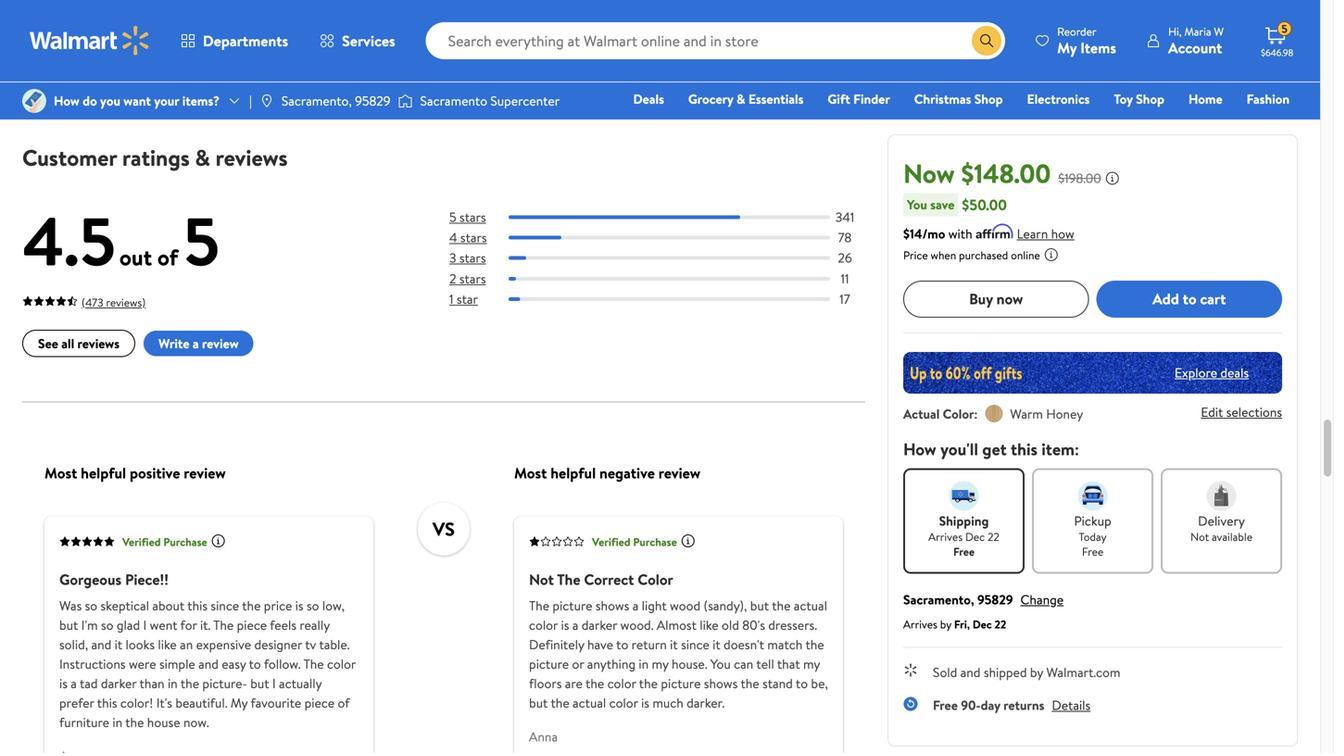 Task type: locate. For each thing, give the bounding box(es) containing it.
1 vertical spatial pickup
[[1075, 512, 1112, 530]]

0 vertical spatial sacramento,
[[282, 92, 352, 110]]

went
[[150, 617, 178, 635]]

0 horizontal spatial of
[[157, 242, 178, 273]]

furniture
[[59, 714, 109, 732]]

entertainment up 'grey' at the top left
[[524, 26, 617, 47]]

free left 90-
[[934, 696, 958, 715]]

1 horizontal spatial my
[[1058, 38, 1077, 58]]

0 horizontal spatial how
[[54, 92, 80, 110]]

1 horizontal spatial verified purchase
[[592, 534, 677, 550]]

tv inside better homes & gardens oaklee tv stand for tvs up to 70", charcoal finish
[[74, 6, 92, 26]]

stars right 3
[[460, 249, 486, 267]]

341
[[836, 208, 855, 226]]

0 horizontal spatial so
[[85, 597, 97, 615]]

0 horizontal spatial like
[[158, 636, 177, 654]]

piece!!
[[125, 570, 169, 590]]

0 horizontal spatial shop
[[975, 90, 1004, 108]]

are
[[565, 675, 583, 693]]

so up really
[[307, 597, 319, 615]]

1 vertical spatial not
[[529, 570, 554, 590]]

2 shop from the left
[[1137, 90, 1165, 108]]

95829 inside sacramento, 95829 change arrives by fri, dec 22
[[978, 591, 1014, 609]]

2 bestier from the left
[[659, 0, 704, 6]]

verified up piece!!
[[122, 534, 161, 550]]

legal information image
[[1044, 247, 1059, 262]]

2 horizontal spatial  image
[[398, 92, 413, 110]]

 image for sacramento supercenter
[[398, 92, 413, 110]]

1 verified purchase from the left
[[122, 534, 207, 550]]

up left 80"
[[536, 6, 552, 26]]

actual color :
[[904, 405, 978, 423]]

0 vertical spatial gift
[[828, 90, 851, 108]]

1 vertical spatial color
[[638, 570, 674, 590]]

progress bar
[[509, 216, 831, 219], [509, 236, 831, 240], [509, 257, 831, 260], [509, 277, 831, 281], [509, 298, 831, 301]]

my down picture-
[[231, 695, 248, 713]]

22 up sacramento, 95829 change arrives by fri, dec 22
[[988, 529, 1000, 545]]

70" up lights,
[[496, 0, 517, 6]]

see all reviews
[[38, 335, 120, 353]]

now.
[[184, 714, 209, 732]]

5 for 5 stars
[[450, 208, 457, 226]]

& right homes
[[120, 0, 130, 6]]

0 vertical spatial reviews
[[216, 142, 288, 173]]

i right glad
[[143, 617, 147, 635]]

now
[[904, 155, 956, 191]]

 image left 3+ at the left top
[[22, 89, 46, 113]]

 image right |
[[259, 94, 274, 108]]

0 vertical spatial of
[[157, 242, 178, 273]]

$50.00
[[963, 194, 1008, 215]]

fireplace
[[273, 0, 331, 6], [237, 47, 296, 67], [299, 47, 358, 67]]

for
[[395, 0, 414, 6], [821, 0, 840, 6], [135, 6, 154, 26], [487, 6, 507, 26], [803, 26, 823, 47], [353, 67, 372, 88], [180, 617, 197, 635]]

1 vertical spatial like
[[158, 636, 177, 654]]

white
[[342, 88, 380, 108]]

most for most helpful positive review
[[44, 463, 77, 484]]

& right ratings
[[195, 142, 210, 173]]

(473 reviews)
[[82, 295, 146, 311]]

0 vertical spatial how
[[54, 92, 80, 110]]

product group
[[26, 0, 211, 111], [448, 0, 633, 111], [659, 0, 844, 111]]

shop up gift cards link on the right top of the page
[[975, 90, 1004, 108]]

and down expensive
[[199, 656, 219, 674]]

2 helpful from the left
[[551, 463, 596, 484]]

1 horizontal spatial center
[[755, 26, 800, 47]]

0 horizontal spatial purchase
[[164, 534, 207, 550]]

0 horizontal spatial pickup
[[30, 84, 62, 100]]

1
[[450, 290, 454, 308]]

 image down living at the left top
[[398, 92, 413, 110]]

center inside bestier 70" farmhouse tv stand for tvs up to 80" with led lights, entertainment center with cabinet & open shelves in wash grey
[[448, 47, 493, 67]]

piece down actually
[[305, 695, 335, 713]]

sacramento,
[[282, 92, 352, 110], [904, 591, 975, 609]]

5 up 4
[[450, 208, 457, 226]]

1 horizontal spatial so
[[101, 617, 114, 635]]

actually
[[279, 675, 322, 693]]

1 horizontal spatial tvs
[[510, 6, 532, 26]]

is
[[295, 597, 304, 615], [561, 617, 570, 635], [59, 675, 68, 693], [642, 695, 650, 713]]

0 horizontal spatial bestier
[[448, 0, 493, 6]]

farmhouse up cabinet
[[521, 0, 592, 6]]

1 horizontal spatial shop
[[1137, 90, 1165, 108]]

tv right 75"
[[260, 6, 278, 26]]

most for most helpful negative review
[[515, 463, 547, 484]]

1 horizontal spatial sacramento,
[[904, 591, 975, 609]]

2 my from the left
[[804, 656, 820, 674]]

free down shipping
[[954, 544, 975, 560]]

sacramento supercenter
[[420, 92, 560, 110]]

0 horizontal spatial product group
[[26, 0, 211, 111]]

0 vertical spatial this
[[1011, 438, 1038, 461]]

to left cart
[[1183, 289, 1197, 309]]

1 vertical spatial by
[[1031, 664, 1044, 682]]

2 horizontal spatial product group
[[659, 0, 844, 111]]

tvs inside bestier 70" farmhouse tv stand for tvs up to 80" with led lights, entertainment center with cabinet & open shelves in wash grey
[[510, 6, 532, 26]]

1 vertical spatial farmhouse
[[237, 26, 307, 47]]

1 horizontal spatial pickup
[[1075, 512, 1112, 530]]

product group containing bestier 70" farmhouse tv stand for tvs up to 80" with led lights, entertainment center with cabinet & open shelves in wash grey
[[448, 0, 633, 111]]

2 most from the left
[[515, 463, 547, 484]]

purchase up piece!!
[[164, 534, 207, 550]]

1 vertical spatial 22
[[995, 617, 1007, 632]]

entertainment inside bestier 70" farmhouse tv stand for tvs up to 80" with led lights, entertainment center with cabinet & open shelves in wash grey
[[524, 26, 617, 47]]

stand inside bestier gaming tv stand for tvs up to 70" led entertainment center for ps4 in carbon fiber
[[781, 0, 818, 6]]

tvs inside bestier gaming tv stand for tvs up to 70" led entertainment center for ps4 in carbon fiber
[[659, 6, 681, 26]]

intent image for pickup image
[[1079, 481, 1108, 511]]

not inside not the correct color the picture shows a light wood (sandy), but the actual color is a darker wood. almost like old 80's dressers. definitely have to return it since it doesn't match the picture or anything in my house. you can tell that my floors are the color the picture shows the stand to be, but the actual color is much darker.
[[529, 570, 554, 590]]

2 purchase from the left
[[634, 534, 677, 550]]

reviews
[[216, 142, 288, 173], [77, 335, 120, 353]]

1 horizontal spatial 70"
[[722, 6, 743, 26]]

0 vertical spatial day
[[88, 84, 105, 100]]

0 horizontal spatial 70"
[[496, 0, 517, 6]]

0 vertical spatial dec
[[966, 529, 986, 545]]

deals
[[1221, 364, 1250, 382]]

22 inside sacramento, 95829 change arrives by fri, dec 22
[[995, 617, 1007, 632]]

anna
[[529, 728, 558, 746]]

1 vertical spatial actual
[[573, 695, 607, 713]]

this right get
[[1011, 438, 1038, 461]]

of down table.
[[338, 695, 350, 713]]

an
[[180, 636, 193, 654]]

how down "actual"
[[904, 438, 937, 461]]

1 entertainment from the left
[[524, 26, 617, 47]]

picture up floors
[[529, 656, 569, 674]]

1 vertical spatial shows
[[704, 675, 738, 693]]

product group containing bestier gaming tv stand for tvs up to 70" led entertainment center for ps4 in carbon fiber
[[659, 0, 844, 111]]

1 bestier from the left
[[448, 0, 493, 6]]

review right positive at left
[[184, 463, 226, 484]]

the down color!
[[125, 714, 144, 732]]

but up 80's
[[751, 597, 770, 615]]

walmart+ link
[[1227, 115, 1299, 135]]

$148.00
[[962, 155, 1051, 191]]

walmart+
[[1235, 116, 1290, 134]]

hi, maria w account
[[1169, 24, 1225, 58]]

shows
[[596, 597, 630, 615], [704, 675, 738, 693]]

farmhouse inside okd fireplace tv stand for 75" tv with led lights， farmhouse electric fireplace fireplace with sliding barn door for living rooms, antique white
[[237, 26, 307, 47]]

darker inside not the correct color the picture shows a light wood (sandy), but the actual color is a darker wood. almost like old 80's dressers. definitely have to return it since it doesn't match the picture or anything in my house. you can tell that my floors are the color the picture shows the stand to be, but the actual color is much darker.
[[582, 617, 618, 635]]

 image for sacramento, 95829
[[259, 94, 274, 108]]

not the correct color the picture shows a light wood (sandy), but the actual color is a darker wood. almost like old 80's dressers. definitely have to return it since it doesn't match the picture or anything in my house. you can tell that my floors are the color the picture shows the stand to be, but the actual color is much darker.
[[529, 570, 829, 713]]

farmhouse down okd
[[237, 26, 307, 47]]

bestier inside bestier 70" farmhouse tv stand for tvs up to 80" with led lights, entertainment center with cabinet & open shelves in wash grey
[[448, 0, 493, 6]]

bestier up lights,
[[448, 0, 493, 6]]

entertainment down gaming
[[659, 26, 752, 47]]

2 tvs from the left
[[510, 6, 532, 26]]

center inside bestier gaming tv stand for tvs up to 70" led entertainment center for ps4 in carbon fiber
[[755, 26, 800, 47]]

to left 80"
[[555, 6, 569, 26]]

0 horizontal spatial this
[[97, 695, 117, 713]]

easy
[[222, 656, 246, 674]]

with up price when purchased online
[[949, 225, 973, 243]]

(473
[[82, 295, 103, 311]]

0 horizontal spatial verified purchase
[[122, 534, 207, 550]]

i up favourite
[[272, 675, 276, 693]]

verified for piece!!
[[122, 534, 161, 550]]

0 vertical spatial darker
[[582, 617, 618, 635]]

by inside sacramento, 95829 change arrives by fri, dec 22
[[941, 617, 952, 632]]

verified purchase for gorgeous piece!!
[[122, 534, 207, 550]]

center up sacramento
[[448, 47, 493, 67]]

verified purchase information image for gorgeous piece!!
[[211, 534, 226, 549]]

gift left the cards
[[994, 116, 1017, 134]]

arrives left fri,
[[904, 617, 938, 632]]

verified for the
[[592, 534, 631, 550]]

2 horizontal spatial 5
[[1282, 21, 1288, 37]]

up inside better homes & gardens oaklee tv stand for tvs up to 70", charcoal finish
[[184, 6, 199, 26]]

0 horizontal spatial i
[[143, 617, 147, 635]]

1 vertical spatial you
[[711, 656, 731, 674]]

sold and shipped by walmart.com
[[934, 664, 1121, 682]]

2 product group from the left
[[448, 0, 633, 111]]

since
[[211, 597, 239, 615], [681, 636, 710, 654]]

0 horizontal spatial by
[[941, 617, 952, 632]]

up right finish
[[184, 6, 199, 26]]

dec inside shipping arrives dec 22 free
[[966, 529, 986, 545]]

how
[[54, 92, 80, 110], [904, 438, 937, 461]]

verified purchase information image
[[211, 534, 226, 549], [681, 534, 696, 549]]

0 horizontal spatial led
[[312, 6, 339, 26]]

0 horizontal spatial 5
[[184, 194, 220, 287]]

1 most from the left
[[44, 463, 77, 484]]

1 progress bar from the top
[[509, 216, 831, 219]]

0 vertical spatial pickup
[[30, 84, 62, 100]]

christmas
[[915, 90, 972, 108]]

0 horizontal spatial up
[[184, 6, 199, 26]]

up left gaming
[[685, 6, 701, 26]]

led inside bestier 70" farmhouse tv stand for tvs up to 80" with led lights, entertainment center with cabinet & open shelves in wash grey
[[448, 26, 475, 47]]

0 horizontal spatial not
[[529, 570, 554, 590]]

lights，
[[343, 6, 396, 26]]

not up definitely
[[529, 570, 554, 590]]

for inside gorgeous piece!! was so skeptical about this since the price is so low, but i'm so glad i went for it. the piece feels really solid, and it looks like an expensive designer tv table. instructions were simple and easy to follow. the color is a tad darker than in the picture- but i actually prefer this color! it's beautiful. my favourite piece of furniture in the house now.
[[180, 617, 197, 635]]

2 entertainment from the left
[[659, 26, 752, 47]]

0 horizontal spatial 95829
[[355, 92, 391, 110]]

product group containing better homes & gardens oaklee tv stand for tvs up to 70", charcoal finish
[[26, 0, 211, 111]]

to left be,
[[796, 675, 808, 693]]

walmart image
[[30, 26, 150, 56]]

1 vertical spatial this
[[187, 597, 208, 615]]

1 tvs from the left
[[157, 6, 180, 26]]

items?
[[182, 92, 220, 110]]

but down was at bottom left
[[59, 617, 78, 635]]

0 horizontal spatial sacramento,
[[282, 92, 352, 110]]

1 horizontal spatial how
[[904, 438, 937, 461]]

living
[[375, 67, 413, 88]]

helpful left negative
[[551, 463, 596, 484]]

day inside "product" group
[[88, 84, 105, 100]]

1 vertical spatial reviews
[[77, 335, 120, 353]]

review
[[202, 335, 239, 353], [184, 463, 226, 484], [659, 463, 701, 484]]

1 helpful from the left
[[81, 463, 126, 484]]

so
[[85, 597, 97, 615], [307, 597, 319, 615], [101, 617, 114, 635]]

a
[[193, 335, 199, 353], [633, 597, 639, 615], [573, 617, 579, 635], [71, 675, 77, 693]]

1 horizontal spatial verified purchase information image
[[681, 534, 696, 549]]

3 up from the left
[[685, 6, 701, 26]]

4 progress bar from the top
[[509, 277, 831, 281]]

old
[[722, 617, 740, 635]]

1 verified from the left
[[122, 534, 161, 550]]

in
[[688, 47, 699, 67], [499, 67, 511, 88], [639, 656, 649, 674], [168, 675, 178, 693], [112, 714, 122, 732]]

0 horizontal spatial piece
[[237, 617, 267, 635]]

led left lights，
[[312, 6, 339, 26]]

in down color!
[[112, 714, 122, 732]]

is right price
[[295, 597, 304, 615]]

2 horizontal spatial up
[[685, 6, 701, 26]]

1 vertical spatial dec
[[973, 617, 992, 632]]

rooms,
[[237, 88, 285, 108]]

progress bar for 17
[[509, 298, 831, 301]]

this down tad
[[97, 695, 117, 713]]

1 shop from the left
[[975, 90, 1004, 108]]

sacramento, up fri,
[[904, 591, 975, 609]]

$14/mo with
[[904, 225, 973, 243]]

sacramento, for sacramento, 95829 change arrives by fri, dec 22
[[904, 591, 975, 609]]

it left doesn't
[[713, 636, 721, 654]]

1 purchase from the left
[[164, 534, 207, 550]]

1 horizontal spatial most
[[515, 463, 547, 484]]

this
[[1011, 438, 1038, 461], [187, 597, 208, 615], [97, 695, 117, 713]]

0 horizontal spatial my
[[231, 695, 248, 713]]

progress bar for 341
[[509, 216, 831, 219]]

how do you want your items?
[[54, 92, 220, 110]]

tv right 70",
[[74, 6, 92, 26]]

2 up from the left
[[536, 6, 552, 26]]

1 vertical spatial sacramento,
[[904, 591, 975, 609]]

sacramento, 95829 change arrives by fri, dec 22
[[904, 591, 1064, 632]]

1 vertical spatial my
[[231, 695, 248, 713]]

now $148.00
[[904, 155, 1051, 191]]

purchased
[[960, 247, 1009, 263]]

verified purchase for not the correct color
[[592, 534, 677, 550]]

designer
[[254, 636, 302, 654]]

can
[[734, 656, 754, 674]]

actual down the are
[[573, 695, 607, 713]]

in left wash
[[499, 67, 511, 88]]

1 it from the left
[[115, 636, 123, 654]]

how left do
[[54, 92, 80, 110]]

1 horizontal spatial darker
[[582, 617, 618, 635]]

tvs right "charcoal"
[[157, 6, 180, 26]]

0 horizontal spatial since
[[211, 597, 239, 615]]

verified up the correct
[[592, 534, 631, 550]]

0 horizontal spatial it
[[115, 636, 123, 654]]

2 verified from the left
[[592, 534, 631, 550]]

search icon image
[[980, 33, 995, 48]]

 image
[[22, 89, 46, 113], [398, 92, 413, 110], [259, 94, 274, 108]]

5 for 5
[[1282, 21, 1288, 37]]

0 vertical spatial not
[[1191, 529, 1210, 545]]

farmhouse inside bestier 70" farmhouse tv stand for tvs up to 80" with led lights, entertainment center with cabinet & open shelves in wash grey
[[521, 0, 592, 6]]

picture up definitely
[[553, 597, 593, 615]]

ratings
[[122, 142, 190, 173]]

purchase for gorgeous piece!!
[[164, 534, 207, 550]]

buy now
[[970, 289, 1024, 309]]

purchase for not the correct color
[[634, 534, 677, 550]]

darker
[[582, 617, 618, 635], [101, 675, 137, 693]]

0 horizontal spatial helpful
[[81, 463, 126, 484]]

helpful left positive at left
[[81, 463, 126, 484]]

0 horizontal spatial farmhouse
[[237, 26, 307, 47]]

5 up $646.98
[[1282, 21, 1288, 37]]

led
[[312, 6, 339, 26], [746, 6, 773, 26], [448, 26, 475, 47]]

arrives inside shipping arrives dec 22 free
[[929, 529, 963, 545]]

price when purchased online
[[904, 247, 1041, 263]]

70" inside bestier gaming tv stand for tvs up to 70" led entertainment center for ps4 in carbon fiber
[[722, 6, 743, 26]]

center right carbon
[[755, 26, 800, 47]]

customer
[[22, 142, 117, 173]]

tv inside bestier 70" farmhouse tv stand for tvs up to 80" with led lights, entertainment center with cabinet & open shelves in wash grey
[[595, 0, 612, 6]]

verified purchase information image for not the correct color
[[681, 534, 696, 549]]

review right negative
[[659, 463, 701, 484]]

supercenter
[[491, 92, 560, 110]]

the
[[242, 597, 261, 615], [772, 597, 791, 615], [806, 636, 825, 654], [181, 675, 199, 693], [586, 675, 605, 693], [639, 675, 658, 693], [741, 675, 760, 693], [551, 695, 570, 713], [125, 714, 144, 732]]

services
[[342, 31, 395, 51]]

like left old
[[700, 617, 719, 635]]

pickup today free
[[1075, 512, 1112, 560]]

how for how do you want your items?
[[54, 92, 80, 110]]

so up "i'm"
[[85, 597, 97, 615]]

stars for 4 stars
[[461, 229, 487, 247]]

tad
[[80, 675, 98, 693]]

& inside better homes & gardens oaklee tv stand for tvs up to 70", charcoal finish
[[120, 0, 130, 6]]

1 vertical spatial darker
[[101, 675, 137, 693]]

3 progress bar from the top
[[509, 257, 831, 260]]

for inside better homes & gardens oaklee tv stand for tvs up to 70", charcoal finish
[[135, 6, 154, 26]]

reviews right all
[[77, 335, 120, 353]]

in inside not the correct color the picture shows a light wood (sandy), but the actual color is a darker wood. almost like old 80's dressers. definitely have to return it since it doesn't match the picture or anything in my house. you can tell that my floors are the color the picture shows the stand to be, but the actual color is much darker.
[[639, 656, 649, 674]]

0 vertical spatial 22
[[988, 529, 1000, 545]]

bestier for tvs
[[659, 0, 704, 6]]

pickup inside "product" group
[[30, 84, 62, 100]]

2 verified purchase information image from the left
[[681, 534, 696, 549]]

you inside you save $50.00
[[908, 195, 928, 213]]

you left the save at right
[[908, 195, 928, 213]]

progress bar for 78
[[509, 236, 831, 240]]

1 horizontal spatial farmhouse
[[521, 0, 592, 6]]

1 vertical spatial gift
[[994, 116, 1017, 134]]

warm honey
[[1011, 405, 1084, 423]]

to up carbon
[[704, 6, 718, 26]]

2 it from the left
[[670, 636, 678, 654]]

color up light
[[638, 570, 674, 590]]

0 horizontal spatial darker
[[101, 675, 137, 693]]

0 horizontal spatial entertainment
[[524, 26, 617, 47]]

1 horizontal spatial product group
[[448, 0, 633, 111]]

95829 left change
[[978, 591, 1014, 609]]

& left open
[[581, 47, 591, 67]]

pickup down intent image for pickup
[[1075, 512, 1112, 530]]

70" up carbon
[[722, 6, 743, 26]]

arrives down intent image for shipping
[[929, 529, 963, 545]]

almost
[[657, 617, 697, 635]]

0 vertical spatial 95829
[[355, 92, 391, 110]]

1 horizontal spatial not
[[1191, 529, 1210, 545]]

led inside okd fireplace tv stand for 75" tv with led lights， farmhouse electric fireplace fireplace with sliding barn door for living rooms, antique white
[[312, 6, 339, 26]]

2 horizontal spatial led
[[746, 6, 773, 26]]

the up dressers.
[[772, 597, 791, 615]]

delivery not available
[[1191, 512, 1253, 545]]

1 vertical spatial how
[[904, 438, 937, 461]]

edit
[[1202, 403, 1224, 421]]

and
[[91, 636, 112, 654], [199, 656, 219, 674], [961, 664, 981, 682]]

 image for how do you want your items?
[[22, 89, 46, 113]]

it.
[[200, 617, 211, 635]]

1 horizontal spatial my
[[804, 656, 820, 674]]

1 horizontal spatial of
[[338, 695, 350, 713]]

see
[[38, 335, 58, 353]]

1 up from the left
[[184, 6, 199, 26]]

piece left "feels"
[[237, 617, 267, 635]]

my left items
[[1058, 38, 1077, 58]]

free inside shipping arrives dec 22 free
[[954, 544, 975, 560]]

stand inside okd fireplace tv stand for 75" tv with led lights， farmhouse electric fireplace fireplace with sliding barn door for living rooms, antique white
[[355, 0, 392, 6]]

1 horizontal spatial and
[[199, 656, 219, 674]]

1 vertical spatial i
[[272, 675, 276, 693]]

bestier inside bestier gaming tv stand for tvs up to 70" led entertainment center for ps4 in carbon fiber
[[659, 0, 704, 6]]

to right easy
[[249, 656, 261, 674]]

glad
[[117, 617, 140, 635]]

item:
[[1042, 438, 1080, 461]]

a right write
[[193, 335, 199, 353]]

a inside gorgeous piece!! was so skeptical about this since the price is so low, but i'm so glad i went for it. the piece feels really solid, and it looks like an expensive designer tv table. instructions were simple and easy to follow. the color is a tad darker than in the picture- but i actually prefer this color! it's beautiful. my favourite piece of furniture in the house now.
[[71, 675, 77, 693]]

simple
[[159, 656, 195, 674]]

but down floors
[[529, 695, 548, 713]]

in inside bestier 70" farmhouse tv stand for tvs up to 80" with led lights, entertainment center with cabinet & open shelves in wash grey
[[499, 67, 511, 88]]

fri,
[[955, 617, 971, 632]]

2 progress bar from the top
[[509, 236, 831, 240]]

1 vertical spatial picture
[[529, 656, 569, 674]]

to left 70",
[[26, 26, 40, 47]]

sacramento, inside sacramento, 95829 change arrives by fri, dec 22
[[904, 591, 975, 609]]

lights,
[[478, 26, 520, 47]]

2 horizontal spatial tvs
[[659, 6, 681, 26]]

most helpful positive review
[[44, 463, 226, 484]]

i
[[143, 617, 147, 635], [272, 675, 276, 693]]

led inside bestier gaming tv stand for tvs up to 70" led entertainment center for ps4 in carbon fiber
[[746, 6, 773, 26]]

stars right 2
[[460, 270, 486, 288]]

Search search field
[[426, 22, 1006, 59]]

1 horizontal spatial since
[[681, 636, 710, 654]]

3 tvs from the left
[[659, 6, 681, 26]]

1 horizontal spatial this
[[187, 597, 208, 615]]

1 star
[[450, 290, 478, 308]]

my inside gorgeous piece!! was so skeptical about this since the price is so low, but i'm so glad i went for it. the piece feels really solid, and it looks like an expensive designer tv table. instructions were simple and easy to follow. the color is a tad darker than in the picture- but i actually prefer this color! it's beautiful. my favourite piece of furniture in the house now.
[[231, 695, 248, 713]]

but up favourite
[[250, 675, 269, 693]]

1 vertical spatial since
[[681, 636, 710, 654]]

2 verified purchase from the left
[[592, 534, 677, 550]]

1 vertical spatial arrives
[[904, 617, 938, 632]]

arrives inside sacramento, 95829 change arrives by fri, dec 22
[[904, 617, 938, 632]]

entertainment inside bestier gaming tv stand for tvs up to 70" led entertainment center for ps4 in carbon fiber
[[659, 26, 752, 47]]

day right 3+ at the left top
[[88, 84, 105, 100]]

day
[[88, 84, 105, 100], [981, 696, 1001, 715]]

doesn't
[[724, 636, 765, 654]]

to
[[555, 6, 569, 26], [704, 6, 718, 26], [26, 26, 40, 47], [1183, 289, 1197, 309], [617, 636, 629, 654], [249, 656, 261, 674], [796, 675, 808, 693]]

5 progress bar from the top
[[509, 298, 831, 301]]

3 product group from the left
[[659, 0, 844, 111]]

so right "i'm"
[[101, 617, 114, 635]]

1 horizontal spatial it
[[670, 636, 678, 654]]

how for how you'll get this item:
[[904, 438, 937, 461]]

tvs up cabinet
[[510, 6, 532, 26]]

1 verified purchase information image from the left
[[211, 534, 226, 549]]

1 product group from the left
[[26, 0, 211, 111]]

of right out
[[157, 242, 178, 273]]



Task type: describe. For each thing, give the bounding box(es) containing it.
it's
[[156, 695, 172, 713]]

favourite
[[251, 695, 302, 713]]

sacramento, for sacramento, 95829
[[282, 92, 352, 110]]

okd
[[237, 0, 269, 6]]

learn
[[1018, 225, 1049, 243]]

with right 80"
[[598, 6, 626, 26]]

home link
[[1181, 89, 1232, 109]]

cart
[[1201, 289, 1227, 309]]

is up the prefer at bottom left
[[59, 675, 68, 693]]

2 horizontal spatial this
[[1011, 438, 1038, 461]]

definitely
[[529, 636, 585, 654]]

all
[[61, 335, 74, 353]]

electronics link
[[1019, 89, 1099, 109]]

the down tv
[[304, 656, 324, 674]]

registry link
[[1069, 115, 1133, 135]]

learn how
[[1018, 225, 1075, 243]]

write a review
[[159, 335, 239, 353]]

2 horizontal spatial and
[[961, 664, 981, 682]]

stand
[[763, 675, 793, 693]]

anything
[[588, 656, 636, 674]]

dec inside sacramento, 95829 change arrives by fri, dec 22
[[973, 617, 992, 632]]

with down lights，
[[361, 47, 389, 67]]

Walmart Site-Wide search field
[[426, 22, 1006, 59]]

22 inside shipping arrives dec 22 free
[[988, 529, 1000, 545]]

fiber
[[754, 47, 787, 67]]

intent image for delivery image
[[1207, 481, 1237, 511]]

to inside button
[[1183, 289, 1197, 309]]

electronics
[[1028, 90, 1091, 108]]

star
[[457, 290, 478, 308]]

i'm
[[81, 617, 98, 635]]

0 vertical spatial shows
[[596, 597, 630, 615]]

explore deals
[[1175, 364, 1250, 382]]

solid,
[[59, 636, 88, 654]]

stand inside bestier 70" farmhouse tv stand for tvs up to 80" with led lights, entertainment center with cabinet & open shelves in wash grey
[[448, 6, 484, 26]]

tv
[[305, 636, 316, 654]]

beautiful.
[[175, 695, 228, 713]]

the down dressers.
[[806, 636, 825, 654]]

& inside bestier 70" farmhouse tv stand for tvs up to 80" with led lights, entertainment center with cabinet & open shelves in wash grey
[[581, 47, 591, 67]]

2 horizontal spatial so
[[307, 597, 319, 615]]

home
[[1189, 90, 1223, 108]]

much
[[653, 695, 684, 713]]

stars for 3 stars
[[460, 249, 486, 267]]

walmart.com
[[1047, 664, 1121, 682]]

review right write
[[202, 335, 239, 353]]

review for most helpful positive review
[[184, 463, 226, 484]]

2 vertical spatial this
[[97, 695, 117, 713]]

toy shop
[[1115, 90, 1165, 108]]

helpful for negative
[[551, 463, 596, 484]]

you
[[100, 92, 120, 110]]

wash
[[514, 67, 548, 88]]

tv inside bestier gaming tv stand for tvs up to 70" led entertainment center for ps4 in carbon fiber
[[760, 0, 778, 6]]

shop for toy shop
[[1137, 90, 1165, 108]]

shipped
[[984, 664, 1028, 682]]

have
[[588, 636, 614, 654]]

hi,
[[1169, 24, 1182, 39]]

(473 reviews) link
[[22, 291, 146, 311]]

how
[[1052, 225, 1075, 243]]

reorder
[[1058, 24, 1097, 39]]

2 vertical spatial picture
[[661, 675, 701, 693]]

electric
[[311, 26, 361, 47]]

homes
[[71, 0, 116, 6]]

the right the are
[[586, 675, 605, 693]]

online
[[1011, 247, 1041, 263]]

my inside reorder my items
[[1058, 38, 1077, 58]]

ps4
[[659, 47, 684, 67]]

do
[[83, 92, 97, 110]]

selections
[[1227, 403, 1283, 421]]

you inside not the correct color the picture shows a light wood (sandy), but the actual color is a darker wood. almost like old 80's dressers. definitely have to return it since it doesn't match the picture or anything in my house. you can tell that my floors are the color the picture shows the stand to be, but the actual color is much darker.
[[711, 656, 731, 674]]

debit
[[1179, 116, 1211, 134]]

door
[[316, 67, 349, 88]]

up inside bestier 70" farmhouse tv stand for tvs up to 80" with led lights, entertainment center with cabinet & open shelves in wash grey
[[536, 6, 552, 26]]

of inside gorgeous piece!! was so skeptical about this since the price is so low, but i'm so glad i went for it. the piece feels really solid, and it looks like an expensive designer tv table. instructions were simple and easy to follow. the color is a tad darker than in the picture- but i actually prefer this color! it's beautiful. my favourite piece of furniture in the house now.
[[338, 695, 350, 713]]

the down the are
[[551, 695, 570, 713]]

progress bar for 26
[[509, 257, 831, 260]]

0 horizontal spatial and
[[91, 636, 112, 654]]

95829 for sacramento, 95829
[[355, 92, 391, 110]]

like inside gorgeous piece!! was so skeptical about this since the price is so low, but i'm so glad i went for it. the piece feels really solid, and it looks like an expensive designer tv table. instructions were simple and easy to follow. the color is a tad darker than in the picture- but i actually prefer this color! it's beautiful. my favourite piece of furniture in the house now.
[[158, 636, 177, 654]]

instructions
[[59, 656, 126, 674]]

antique
[[288, 88, 339, 108]]

the down can
[[741, 675, 760, 693]]

helpful for positive
[[81, 463, 126, 484]]

since inside gorgeous piece!! was so skeptical about this since the price is so low, but i'm so glad i went for it. the piece feels really solid, and it looks like an expensive designer tv table. instructions were simple and easy to follow. the color is a tad darker than in the picture- but i actually prefer this color! it's beautiful. my favourite piece of furniture in the house now.
[[211, 597, 239, 615]]

shop for christmas shop
[[975, 90, 1004, 108]]

color inside not the correct color the picture shows a light wood (sandy), but the actual color is a darker wood. almost like old 80's dressers. definitely have to return it since it doesn't match the picture or anything in my house. you can tell that my floors are the color the picture shows the stand to be, but the actual color is much darker.
[[638, 570, 674, 590]]

positive
[[130, 463, 180, 484]]

the up much on the bottom of the page
[[639, 675, 658, 693]]

like inside not the correct color the picture shows a light wood (sandy), but the actual color is a darker wood. almost like old 80's dressers. definitely have to return it since it doesn't match the picture or anything in my house. you can tell that my floors are the color the picture shows the stand to be, but the actual color is much darker.
[[700, 617, 719, 635]]

gorgeous
[[59, 570, 122, 590]]

you save $50.00
[[908, 194, 1008, 215]]

with left cabinet
[[496, 47, 524, 67]]

bestier gaming tv stand for tvs up to 70" led entertainment center for ps4 in carbon fiber
[[659, 0, 840, 67]]

the left price
[[242, 597, 261, 615]]

up inside bestier gaming tv stand for tvs up to 70" led entertainment center for ps4 in carbon fiber
[[685, 6, 701, 26]]

details
[[1053, 696, 1091, 715]]

1 horizontal spatial actual
[[794, 597, 828, 615]]

affirm image
[[977, 224, 1014, 238]]

95829 for sacramento, 95829 change arrives by fri, dec 22
[[978, 591, 1014, 609]]

a left light
[[633, 597, 639, 615]]

actual
[[904, 405, 940, 423]]

up to sixty percent off deals. shop now. image
[[904, 352, 1283, 394]]

grocery
[[689, 90, 734, 108]]

:
[[975, 405, 978, 423]]

add
[[1153, 289, 1180, 309]]

not inside delivery not available
[[1191, 529, 1210, 545]]

bestier for for
[[448, 0, 493, 6]]

fashion gift cards
[[994, 90, 1290, 134]]

3 it from the left
[[713, 636, 721, 654]]

to inside bestier 70" farmhouse tv stand for tvs up to 80" with led lights, entertainment center with cabinet & open shelves in wash grey
[[555, 6, 569, 26]]

than
[[140, 675, 165, 693]]

edit selections button
[[1202, 403, 1283, 421]]

christmas shop link
[[906, 89, 1012, 109]]

gorgeous piece!! was so skeptical about this since the price is so low, but i'm so glad i went for it. the piece feels really solid, and it looks like an expensive designer tv table. instructions were simple and easy to follow. the color is a tad darker than in the picture- but i actually prefer this color! it's beautiful. my favourite piece of furniture in the house now.
[[59, 570, 356, 732]]

it inside gorgeous piece!! was so skeptical about this since the price is so low, but i'm so glad i went for it. the piece feels really solid, and it looks like an expensive designer tv table. instructions were simple and easy to follow. the color is a tad darker than in the picture- but i actually prefer this color! it's beautiful. my favourite piece of furniture in the house now.
[[115, 636, 123, 654]]

sacramento
[[420, 92, 488, 110]]

color inside gorgeous piece!! was so skeptical about this since the price is so low, but i'm so glad i went for it. the piece feels really solid, and it looks like an expensive designer tv table. instructions were simple and easy to follow. the color is a tad darker than in the picture- but i actually prefer this color! it's beautiful. my favourite piece of furniture in the house now.
[[327, 656, 356, 674]]

the up definitely
[[529, 597, 550, 615]]

wood
[[670, 597, 701, 615]]

0 vertical spatial picture
[[553, 597, 593, 615]]

80"
[[573, 6, 595, 26]]

to right have
[[617, 636, 629, 654]]

1 my from the left
[[652, 656, 669, 674]]

3 stars
[[450, 249, 486, 267]]

maria
[[1185, 24, 1212, 39]]

one
[[1148, 116, 1176, 134]]

details button
[[1053, 696, 1091, 715]]

grocery & essentials
[[689, 90, 804, 108]]

the left the correct
[[557, 570, 581, 590]]

tv up the electric
[[334, 0, 352, 6]]

darker inside gorgeous piece!! was so skeptical about this since the price is so low, but i'm so glad i went for it. the piece feels really solid, and it looks like an expensive designer tv table. instructions were simple and easy to follow. the color is a tad darker than in the picture- but i actually prefer this color! it's beautiful. my favourite piece of furniture in the house now.
[[101, 675, 137, 693]]

stars for 2 stars
[[460, 270, 486, 288]]

0 vertical spatial i
[[143, 617, 147, 635]]

1 horizontal spatial color
[[943, 405, 975, 423]]

1 vertical spatial piece
[[305, 695, 335, 713]]

grocery & essentials link
[[680, 89, 812, 109]]

stars for 5 stars
[[460, 208, 486, 226]]

price
[[264, 597, 292, 615]]

with right okd
[[281, 6, 309, 26]]

looks
[[126, 636, 155, 654]]

out
[[119, 242, 152, 273]]

the right it.
[[213, 617, 234, 635]]

78
[[839, 229, 852, 247]]

the up "beautiful."
[[181, 675, 199, 693]]

shipping arrives dec 22 free
[[929, 512, 1000, 560]]

to inside bestier gaming tv stand for tvs up to 70" led entertainment center for ps4 in carbon fiber
[[704, 6, 718, 26]]

0 horizontal spatial gift
[[828, 90, 851, 108]]

learn more about strikethrough prices image
[[1106, 171, 1121, 186]]

70" inside bestier 70" farmhouse tv stand for tvs up to 80" with led lights, entertainment center with cabinet & open shelves in wash grey
[[496, 0, 517, 6]]

is left much on the bottom of the page
[[642, 695, 650, 713]]

0 horizontal spatial actual
[[573, 695, 607, 713]]

1 vertical spatial day
[[981, 696, 1001, 715]]

pickup for pickup
[[30, 84, 62, 100]]

1 horizontal spatial by
[[1031, 664, 1044, 682]]

review for most helpful negative review
[[659, 463, 701, 484]]

how you'll get this item:
[[904, 438, 1080, 461]]

floors
[[529, 675, 562, 693]]

in inside bestier gaming tv stand for tvs up to 70" led entertainment center for ps4 in carbon fiber
[[688, 47, 699, 67]]

table.
[[319, 636, 350, 654]]

honey
[[1047, 405, 1084, 423]]

open
[[595, 47, 631, 67]]

were
[[129, 656, 156, 674]]

tvs inside better homes & gardens oaklee tv stand for tvs up to 70", charcoal finish
[[157, 6, 180, 26]]

& right 'grocery'
[[737, 90, 746, 108]]

write a review link
[[143, 330, 255, 357]]

to inside better homes & gardens oaklee tv stand for tvs up to 70", charcoal finish
[[26, 26, 40, 47]]

2 stars
[[450, 270, 486, 288]]

1 horizontal spatial shows
[[704, 675, 738, 693]]

shelves
[[448, 67, 496, 88]]

gift inside fashion gift cards
[[994, 116, 1017, 134]]

3+
[[73, 84, 85, 100]]

progress bar for 11
[[509, 277, 831, 281]]

3
[[450, 249, 457, 267]]

pickup for pickup today free
[[1075, 512, 1112, 530]]

intent image for shipping image
[[950, 481, 979, 511]]

warm
[[1011, 405, 1044, 423]]

in down simple
[[168, 675, 178, 693]]

for inside bestier 70" farmhouse tv stand for tvs up to 80" with led lights, entertainment center with cabinet & open shelves in wash grey
[[487, 6, 507, 26]]

a up definitely
[[573, 617, 579, 635]]

free inside the pickup today free
[[1083, 544, 1104, 560]]

to inside gorgeous piece!! was so skeptical about this since the price is so low, but i'm so glad i went for it. the piece feels really solid, and it looks like an expensive designer tv table. instructions were simple and easy to follow. the color is a tad darker than in the picture- but i actually prefer this color! it's beautiful. my favourite piece of furniture in the house now.
[[249, 656, 261, 674]]

is up definitely
[[561, 617, 570, 635]]

explore
[[1175, 364, 1218, 382]]

1 horizontal spatial i
[[272, 675, 276, 693]]

since inside not the correct color the picture shows a light wood (sandy), but the actual color is a darker wood. almost like old 80's dressers. definitely have to return it since it doesn't match the picture or anything in my house. you can tell that my floors are the color the picture shows the stand to be, but the actual color is much darker.
[[681, 636, 710, 654]]

explore deals link
[[1168, 356, 1257, 389]]

of inside 4.5 out of 5
[[157, 242, 178, 273]]

be,
[[812, 675, 829, 693]]

stand inside better homes & gardens oaklee tv stand for tvs up to 70", charcoal finish
[[95, 6, 132, 26]]



Task type: vqa. For each thing, say whether or not it's contained in the screenshot.
Learn how
yes



